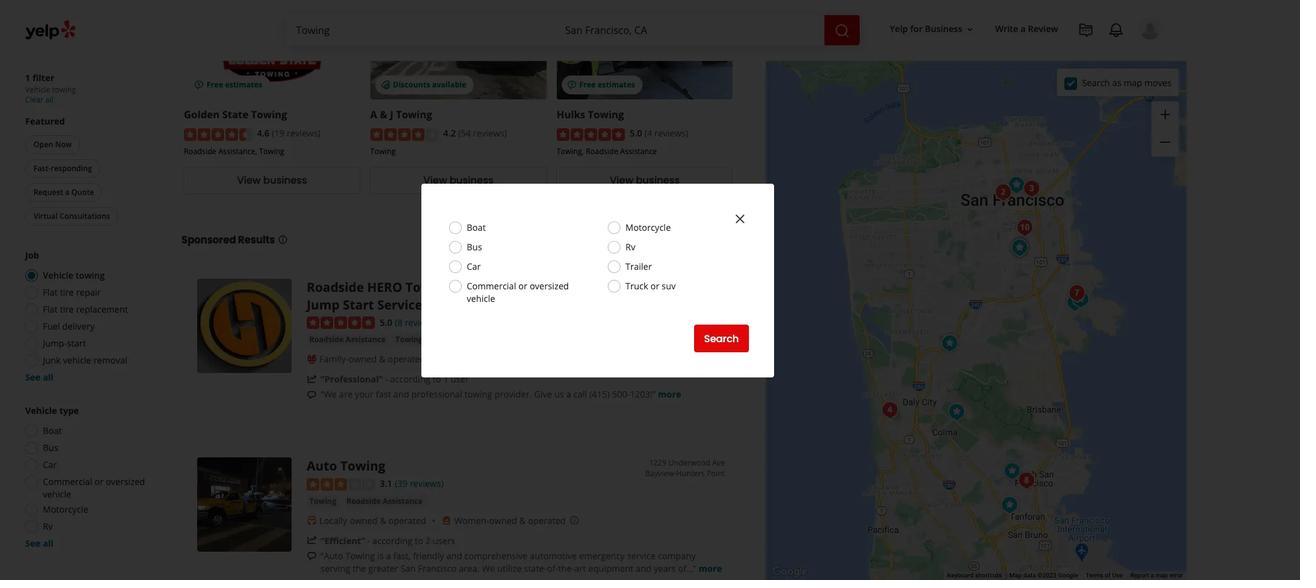 Task type: locate. For each thing, give the bounding box(es) containing it.
reviews) right (19
[[287, 128, 321, 139]]

us
[[555, 389, 564, 401]]

0 vertical spatial 16 trending v2 image
[[307, 375, 317, 385]]

0 vertical spatial car
[[467, 261, 481, 273]]

1 option group from the top
[[21, 250, 156, 384]]

16 trending v2 image
[[307, 375, 317, 385], [307, 536, 317, 546]]

2 see all button from the top
[[25, 538, 53, 550]]

view business link down assistance,
[[184, 167, 360, 195]]

and down "professional" - according to 1 user
[[394, 389, 409, 401]]

car inside search dialog
[[467, 261, 481, 273]]

2 horizontal spatial view
[[610, 173, 634, 188]]

0 horizontal spatial estimates
[[225, 80, 262, 90]]

owned up "professional"
[[349, 354, 377, 366]]

a inside button
[[65, 187, 69, 198]]

2 tire from the top
[[60, 304, 74, 316]]

3 view business from the left
[[610, 173, 680, 188]]

business
[[925, 23, 963, 35]]

view business link for towing
[[184, 167, 360, 195]]

1 vertical spatial see all
[[25, 538, 53, 550]]

0 vertical spatial see
[[25, 372, 40, 384]]

0 horizontal spatial 1
[[25, 72, 30, 84]]

tire for repair
[[60, 287, 74, 299]]

& up "professional" - according to 1 user
[[379, 354, 386, 366]]

2 16 trending v2 image from the top
[[307, 536, 317, 546]]

& for family-
[[379, 354, 386, 366]]

1 free from the left
[[207, 80, 223, 90]]

and down service
[[636, 563, 652, 575]]

roadside hero towing network and jump start service image
[[1004, 172, 1030, 198], [197, 279, 292, 374]]

1 left filter
[[25, 72, 30, 84]]

emergency
[[579, 550, 625, 562]]

towing
[[52, 84, 76, 95], [76, 270, 105, 282], [465, 389, 492, 401]]

free
[[207, 80, 223, 90], [579, 80, 596, 90]]

more link right of…"
[[699, 563, 722, 575]]

2 free from the left
[[579, 80, 596, 90]]

map for error
[[1156, 573, 1168, 580]]

reviews) right (54
[[473, 128, 507, 139]]

roadside assistance button up family-
[[307, 334, 388, 347]]

1 vertical spatial roadside assistance
[[347, 496, 423, 507]]

tire for replacement
[[60, 304, 74, 316]]

a right write
[[1021, 23, 1026, 35]]

more link right 1203!"
[[658, 389, 681, 401]]

1 horizontal spatial free estimates link
[[557, 0, 733, 100]]

estimates for state
[[225, 80, 262, 90]]

"efficient"
[[321, 535, 365, 547]]

assistance down (4
[[620, 146, 657, 157]]

business for j
[[450, 173, 494, 188]]

1 horizontal spatial rv
[[626, 241, 636, 253]]

filter
[[33, 72, 54, 84]]

0 vertical spatial 5 star rating image
[[557, 128, 625, 141]]

rv inside search dialog
[[626, 241, 636, 253]]

flat down the "vehicle towing"
[[43, 287, 58, 299]]

to up professional
[[433, 374, 441, 386]]

golden state towing image
[[1000, 459, 1025, 484]]

view down 4.2
[[423, 173, 447, 188]]

towing inside roadside hero towing network and jump start service
[[406, 279, 451, 296]]

map for moves
[[1124, 77, 1143, 89]]

0 horizontal spatial -
[[367, 535, 370, 547]]

view business link down (4
[[557, 167, 733, 195]]

a
[[1021, 23, 1026, 35], [65, 187, 69, 198], [566, 389, 571, 401], [386, 550, 391, 562], [1151, 573, 1154, 580]]

0 horizontal spatial towing link
[[307, 496, 339, 508]]

provider.
[[495, 389, 532, 401]]

golden state towing link
[[184, 108, 287, 122]]

1 horizontal spatial oversized
[[530, 280, 569, 292]]

report a map error
[[1131, 573, 1183, 580]]

towing up the
[[346, 550, 375, 562]]

now
[[55, 139, 72, 150]]

removal
[[94, 355, 127, 367]]

a for request
[[65, 187, 69, 198]]

roadside inside roadside hero towing network and jump start service
[[307, 279, 364, 296]]

0 vertical spatial motorcycle
[[626, 222, 671, 234]]

2 see all from the top
[[25, 538, 53, 550]]

towing down 4.2 star rating image
[[370, 146, 396, 157]]

business
[[263, 173, 307, 188], [450, 173, 494, 188], [636, 173, 680, 188]]

1 vertical spatial more
[[699, 563, 722, 575]]

available
[[432, 80, 466, 90]]

1 see from the top
[[25, 372, 40, 384]]

hulks towing link
[[557, 108, 624, 122]]

owned up comprehensive
[[489, 515, 517, 527]]

terms
[[1086, 573, 1104, 580]]

16 trending v2 image up 16 speech v2 icon
[[307, 536, 317, 546]]

more
[[658, 389, 681, 401], [699, 563, 722, 575]]

boat up network
[[467, 222, 486, 234]]

according up fast,
[[372, 535, 413, 547]]

1 horizontal spatial more link
[[699, 563, 722, 575]]

roadside up jump
[[307, 279, 364, 296]]

0 vertical spatial to
[[433, 374, 441, 386]]

towing link down (8 reviews)
[[393, 334, 425, 347]]

auto towing image
[[1063, 290, 1088, 315]]

or
[[519, 280, 528, 292], [651, 280, 660, 292], [95, 476, 103, 488]]

16 trending v2 image up 16 speech v2 image
[[307, 375, 317, 385]]

see for junk vehicle removal
[[25, 372, 40, 384]]

vehicle
[[25, 84, 50, 95], [43, 270, 73, 282], [25, 405, 57, 417]]

5 star rating image down jump
[[307, 317, 375, 330]]

truck or suv
[[626, 280, 676, 292]]

virtual consultations button
[[25, 207, 118, 226]]

0 vertical spatial vehicle
[[467, 293, 495, 305]]

roadside assistance link up family-
[[307, 334, 388, 347]]

1 horizontal spatial or
[[519, 280, 528, 292]]

view business link down (54
[[370, 167, 547, 195]]

trailer
[[626, 261, 652, 273]]

2 option group from the top
[[21, 405, 156, 551]]

2 free estimates link from the left
[[557, 0, 733, 100]]

2 horizontal spatial view business
[[610, 173, 680, 188]]

3 view business link from the left
[[557, 167, 733, 195]]

operated for women-owned & operated
[[528, 515, 566, 527]]

3 view from the left
[[610, 173, 634, 188]]

view business down assistance,
[[237, 173, 307, 188]]

2 view from the left
[[423, 173, 447, 188]]

moves
[[1145, 77, 1172, 89]]

0 horizontal spatial more link
[[658, 389, 681, 401]]

0 vertical spatial towing link
[[393, 334, 425, 347]]

1 horizontal spatial motorcycle
[[626, 222, 671, 234]]

1 horizontal spatial view
[[423, 173, 447, 188]]

0 vertical spatial more
[[658, 389, 681, 401]]

free estimates link
[[184, 0, 360, 100], [557, 0, 733, 100]]

towing button for the right towing link
[[393, 334, 425, 347]]

vehicle type
[[25, 405, 79, 417]]

vasa's towing image
[[991, 180, 1016, 205]]

- up fast
[[385, 374, 388, 386]]

roadside assistance down 3.1
[[347, 496, 423, 507]]

1 view from the left
[[237, 173, 261, 188]]

5 star rating image down hulks towing
[[557, 128, 625, 141]]

0 vertical spatial roadside hero towing network and jump start service image
[[1004, 172, 1030, 198]]

search left as
[[1082, 77, 1110, 89]]

- for towing
[[367, 535, 370, 547]]

1 vertical spatial motorcycle
[[43, 504, 88, 516]]

2 free estimates from the left
[[579, 80, 635, 90]]

1 vertical spatial car
[[43, 459, 57, 471]]

assistance down (39
[[383, 496, 423, 507]]

a right "report"
[[1151, 573, 1154, 580]]

1 flat from the top
[[43, 287, 58, 299]]

more right 1203!"
[[658, 389, 681, 401]]

business down the 4.2 (54 reviews) at the left top of the page
[[450, 173, 494, 188]]

to for towing
[[415, 535, 423, 547]]

virtual consultations
[[33, 211, 110, 222]]

car down vehicle type
[[43, 459, 57, 471]]

oversized
[[530, 280, 569, 292], [106, 476, 145, 488]]

(39 reviews) link
[[395, 477, 444, 491]]

0 vertical spatial all
[[45, 95, 53, 105]]

info icon image
[[570, 516, 580, 526], [570, 516, 580, 526]]

0 vertical spatial according
[[390, 374, 430, 386]]

car
[[467, 261, 481, 273], [43, 459, 57, 471]]

towing up service
[[406, 279, 451, 296]]

1 view business from the left
[[237, 173, 307, 188]]

1 see all button from the top
[[25, 372, 53, 384]]

a inside "auto towing is a fast, friendly and comprehensive automotive emergency service company serving the greater san francisco area. we utilize state-of-the-art equipment and years of…" more
[[386, 550, 391, 562]]

1 vertical spatial see
[[25, 538, 40, 550]]

1 horizontal spatial commercial
[[467, 280, 516, 292]]

motorcycle inside search dialog
[[626, 222, 671, 234]]

business down "5.0 (4 reviews)"
[[636, 173, 680, 188]]

free estimates up state
[[207, 80, 262, 90]]

family-owned & operated
[[319, 354, 425, 366]]

view down assistance,
[[237, 173, 261, 188]]

0 vertical spatial rv
[[626, 241, 636, 253]]

5.0 (4 reviews)
[[630, 128, 688, 139]]

0 vertical spatial oversized
[[530, 280, 569, 292]]

1 vertical spatial see all button
[[25, 538, 53, 550]]

all inside 1 filter vehicle towing clear all
[[45, 95, 53, 105]]

business down 4.6 (19 reviews)
[[263, 173, 307, 188]]

fast-responding
[[33, 163, 92, 174]]

0 horizontal spatial free estimates link
[[184, 0, 360, 100]]

towing down filter
[[52, 84, 76, 95]]

1 horizontal spatial view business
[[423, 173, 494, 188]]

1 vertical spatial to
[[415, 535, 423, 547]]

2 vertical spatial vehicle
[[43, 489, 71, 501]]

- down locally owned & operated
[[367, 535, 370, 547]]

1 vertical spatial flat
[[43, 304, 58, 316]]

view business link for j
[[370, 167, 547, 195]]

16 info v2 image
[[278, 235, 288, 245]]

free up hulks towing link
[[579, 80, 596, 90]]

0 horizontal spatial towing button
[[307, 496, 339, 508]]

a right is
[[386, 550, 391, 562]]

reviews)
[[287, 128, 321, 139], [473, 128, 507, 139], [655, 128, 688, 139], [405, 317, 439, 329], [410, 478, 444, 490]]

give
[[534, 389, 552, 401]]

"professional" - according to 1 user
[[321, 374, 469, 386]]

1 vertical spatial vehicle
[[63, 355, 91, 367]]

1 free estimates from the left
[[207, 80, 262, 90]]

1 vertical spatial 1
[[443, 374, 449, 386]]

2 vertical spatial all
[[43, 538, 53, 550]]

estimates up hulks towing
[[598, 80, 635, 90]]

vehicle for vehicle towing
[[43, 270, 73, 282]]

discounts
[[393, 80, 430, 90]]

1 horizontal spatial 5.0
[[630, 128, 642, 139]]

tire down the "vehicle towing"
[[60, 287, 74, 299]]

0 horizontal spatial or
[[95, 476, 103, 488]]

owned for family-
[[349, 354, 377, 366]]

view business down (54
[[423, 173, 494, 188]]

5.0 for 5.0
[[380, 317, 392, 329]]

& up "efficient" - according to 2 users
[[380, 515, 386, 527]]

vehicle for vehicle type
[[25, 405, 57, 417]]

bus down vehicle type
[[43, 442, 58, 454]]

jump
[[307, 297, 340, 314]]

0 vertical spatial flat
[[43, 287, 58, 299]]

nelson's towing image
[[1069, 287, 1094, 312]]

flat tire replacement
[[43, 304, 128, 316]]

0 vertical spatial more link
[[658, 389, 681, 401]]

16 locally owned v2 image
[[307, 516, 317, 526]]

0 horizontal spatial car
[[43, 459, 57, 471]]

owned for locally
[[350, 515, 378, 527]]

option group
[[21, 250, 156, 384], [21, 405, 156, 551]]

1 vertical spatial roadside assistance link
[[344, 496, 425, 508]]

1 vertical spatial search
[[704, 332, 739, 346]]

(19
[[272, 128, 285, 139]]

0 vertical spatial see all button
[[25, 372, 53, 384]]

see all for junk vehicle removal
[[25, 372, 53, 384]]

1 left "user"
[[443, 374, 449, 386]]

1 vertical spatial 16 trending v2 image
[[307, 536, 317, 546]]

more right of…"
[[699, 563, 722, 575]]

request a quote
[[33, 187, 94, 198]]

roberto's roadside rescue image
[[1019, 176, 1045, 201]]

roadside right the towing,
[[586, 146, 618, 157]]

5 star rating image
[[557, 128, 625, 141], [307, 317, 375, 330]]

16 speech v2 image
[[307, 391, 317, 401]]

see all button
[[25, 372, 53, 384], [25, 538, 53, 550]]

0 vertical spatial search
[[1082, 77, 1110, 89]]

see all button for junk vehicle removal
[[25, 372, 53, 384]]

2 business from the left
[[450, 173, 494, 188]]

open now
[[33, 139, 72, 150]]

2 horizontal spatial view business link
[[557, 167, 733, 195]]

& up "auto towing is a fast, friendly and comprehensive automotive emergency service company serving the greater san francisco area. we utilize state-of-the-art equipment and years of…" more
[[520, 515, 526, 527]]

repair
[[76, 287, 101, 299]]

0 horizontal spatial view
[[237, 173, 261, 188]]

1 business from the left
[[263, 173, 307, 188]]

5.0 link
[[380, 316, 392, 329]]

a left 'quote'
[[65, 187, 69, 198]]

roadside hero towing network and jump start service
[[307, 279, 537, 314]]

1 horizontal spatial free
[[579, 80, 596, 90]]

vehicle down filter
[[25, 84, 50, 95]]

& left j
[[380, 108, 388, 122]]

estimates up "golden state towing" link
[[225, 80, 262, 90]]

write a review
[[995, 23, 1058, 35]]

according up professional
[[390, 374, 430, 386]]

fast-
[[33, 163, 51, 174]]

"auto towing is a fast, friendly and comprehensive automotive emergency service company serving the greater san francisco area. we utilize state-of-the-art equipment and years of…" more
[[321, 550, 722, 575]]

16 discount available v2 image
[[380, 80, 391, 90]]

roadside hero towing network and jump start service link
[[307, 279, 537, 314]]

1 tire from the top
[[60, 287, 74, 299]]

underwood
[[669, 458, 710, 469]]

a & j towing image
[[938, 331, 963, 356], [938, 331, 963, 356]]

operated up automotive
[[528, 515, 566, 527]]

roadside assistance link down 3.1
[[344, 496, 425, 508]]

1390 market st
[[672, 279, 725, 290]]

16 speech v2 image
[[307, 552, 317, 562]]

auto express towing and recovery image
[[1065, 281, 1090, 306]]

1 horizontal spatial boat
[[467, 222, 486, 234]]

5.0 left (4
[[630, 128, 642, 139]]

vehicle left type
[[25, 405, 57, 417]]

search inside button
[[704, 332, 739, 346]]

free for golden
[[207, 80, 223, 90]]

1 vertical spatial rv
[[43, 521, 53, 533]]

2 16 free estimates v2 image from the left
[[567, 80, 577, 90]]

vehicle towing
[[43, 270, 105, 282]]

comprehensive
[[465, 550, 528, 562]]

terms of use link
[[1086, 573, 1123, 580]]

1 vertical spatial oversized
[[106, 476, 145, 488]]

the-
[[558, 563, 575, 575]]

operated up "efficient" - according to 2 users
[[389, 515, 426, 527]]

©2023
[[1038, 573, 1057, 580]]

see for rv
[[25, 538, 40, 550]]

towing inside 1 filter vehicle towing clear all
[[52, 84, 76, 95]]

0 vertical spatial option group
[[21, 250, 156, 384]]

tire
[[60, 287, 74, 299], [60, 304, 74, 316]]

0 horizontal spatial motorcycle
[[43, 504, 88, 516]]

view for j
[[423, 173, 447, 188]]

according
[[390, 374, 430, 386], [372, 535, 413, 547]]

reviews) right (4
[[655, 128, 688, 139]]

16 free estimates v2 image up the hulks
[[567, 80, 577, 90]]

group
[[1152, 101, 1179, 157]]

0 horizontal spatial view business
[[237, 173, 307, 188]]

of-
[[547, 563, 558, 575]]

3.1 star rating image
[[307, 479, 375, 491]]

roadside assistance button down 3.1
[[344, 496, 425, 508]]

0 horizontal spatial view business link
[[184, 167, 360, 195]]

view business
[[237, 173, 307, 188], [423, 173, 494, 188], [610, 173, 680, 188]]

2 view business from the left
[[423, 173, 494, 188]]

2 view business link from the left
[[370, 167, 547, 195]]

2 horizontal spatial business
[[636, 173, 680, 188]]

0 vertical spatial commercial
[[467, 280, 516, 292]]

map left error
[[1156, 573, 1168, 580]]

hunters
[[676, 469, 705, 479]]

roadside assistance
[[309, 335, 386, 346], [347, 496, 423, 507]]

map right as
[[1124, 77, 1143, 89]]

towing button for the bottom towing link
[[307, 496, 339, 508]]

0 horizontal spatial boat
[[43, 425, 62, 437]]

oversized inside search dialog
[[530, 280, 569, 292]]

zoom out image
[[1158, 135, 1173, 150]]

1 horizontal spatial view business link
[[370, 167, 547, 195]]

view business down (4
[[610, 173, 680, 188]]

wilmars towing and transport image
[[1013, 215, 1038, 240]]

reviews) right (39
[[410, 478, 444, 490]]

reviews) for hulks towing
[[655, 128, 688, 139]]

terms of use
[[1086, 573, 1123, 580]]

1 inside 1 filter vehicle towing clear all
[[25, 72, 30, 84]]

towing button down (8 reviews)
[[393, 334, 425, 347]]

1 estimates from the left
[[225, 80, 262, 90]]

1 16 trending v2 image from the top
[[307, 375, 317, 385]]

1 horizontal spatial bus
[[467, 241, 482, 253]]

1 horizontal spatial -
[[385, 374, 388, 386]]

search image
[[835, 23, 850, 38]]

and inside roadside hero towing network and jump start service
[[513, 279, 537, 296]]

"we
[[321, 389, 337, 401]]

2 see from the top
[[25, 538, 40, 550]]

1 vertical spatial -
[[367, 535, 370, 547]]

hulks towing image
[[1007, 235, 1033, 261]]

towing down "user"
[[465, 389, 492, 401]]

hulks towing image
[[1007, 235, 1033, 261]]

1 16 free estimates v2 image from the left
[[194, 80, 204, 90]]

2 estimates from the left
[[598, 80, 635, 90]]

(8 reviews) link
[[395, 316, 439, 329]]

women-owned & operated
[[454, 515, 566, 527]]

1 vertical spatial towing link
[[307, 496, 339, 508]]

0 vertical spatial map
[[1124, 77, 1143, 89]]

1 vertical spatial commercial
[[43, 476, 92, 488]]

company
[[658, 550, 696, 562]]

0 vertical spatial towing button
[[393, 334, 425, 347]]

2 vertical spatial assistance
[[383, 496, 423, 507]]

towing inside "auto towing is a fast, friendly and comprehensive automotive emergency service company serving the greater san francisco area. we utilize state-of-the-art equipment and years of…" more
[[346, 550, 375, 562]]

jerry's recovery & transport image
[[1007, 235, 1033, 261], [1007, 235, 1033, 261]]

commercial inside search dialog
[[467, 280, 516, 292]]

2 flat from the top
[[43, 304, 58, 316]]

0 horizontal spatial to
[[415, 535, 423, 547]]

1 see all from the top
[[25, 372, 53, 384]]

16 free estimates v2 image up the "golden"
[[194, 80, 204, 90]]

option group containing job
[[21, 250, 156, 384]]

1 vertical spatial commercial or oversized vehicle
[[43, 476, 145, 501]]

and right network
[[513, 279, 537, 296]]

and
[[513, 279, 537, 296], [394, 389, 409, 401], [447, 550, 462, 562], [636, 563, 652, 575]]

operated up "professional" - according to 1 user
[[388, 354, 425, 366]]

1 vertical spatial towing button
[[307, 496, 339, 508]]

1 free estimates link from the left
[[184, 0, 360, 100]]

ave
[[712, 458, 725, 469]]

boat
[[467, 222, 486, 234], [43, 425, 62, 437]]

assistance up the family-owned & operated
[[346, 335, 386, 346]]

open now button
[[25, 135, 80, 154]]

golden state towing
[[184, 108, 287, 122]]

suv
[[662, 280, 676, 292]]

towing right the hulks
[[588, 108, 624, 122]]

1 horizontal spatial towing button
[[393, 334, 425, 347]]

1 horizontal spatial business
[[450, 173, 494, 188]]

tire up "fuel delivery"
[[60, 304, 74, 316]]

0 vertical spatial assistance
[[620, 146, 657, 157]]

towing button up locally
[[307, 496, 339, 508]]

None search field
[[286, 15, 862, 45]]

roadside assistance up family-
[[309, 335, 386, 346]]

shortcuts
[[975, 573, 1002, 580]]

1 vertical spatial tire
[[60, 304, 74, 316]]

car up network
[[467, 261, 481, 273]]

boat down vehicle type
[[43, 425, 62, 437]]

roadside down 4.6 star rating image
[[184, 146, 216, 157]]

option group containing vehicle type
[[21, 405, 156, 551]]

free estimates for state
[[207, 80, 262, 90]]

1 horizontal spatial car
[[467, 261, 481, 273]]

1 vertical spatial boat
[[43, 425, 62, 437]]

free up the "golden"
[[207, 80, 223, 90]]

zoom in image
[[1158, 107, 1173, 122]]

reviews) for a & j towing
[[473, 128, 507, 139]]

bus up network
[[467, 241, 482, 253]]

1 view business link from the left
[[184, 167, 360, 195]]

5.0 left (8
[[380, 317, 392, 329]]

owned up "efficient"
[[350, 515, 378, 527]]

-
[[385, 374, 388, 386], [367, 535, 370, 547]]

0 horizontal spatial free
[[207, 80, 223, 90]]

to left 2
[[415, 535, 423, 547]]

16 free estimates v2 image
[[194, 80, 204, 90], [567, 80, 577, 90]]

towing link up locally
[[307, 496, 339, 508]]

bus
[[467, 241, 482, 253], [43, 442, 58, 454]]

1 vertical spatial 5 star rating image
[[307, 317, 375, 330]]

roadside assistance for the topmost the roadside assistance button
[[309, 335, 386, 346]]

1 vertical spatial 5.0
[[380, 317, 392, 329]]



Task type: vqa. For each thing, say whether or not it's contained in the screenshot.
Check
no



Task type: describe. For each thing, give the bounding box(es) containing it.
business for towing
[[263, 173, 307, 188]]

locally owned & operated
[[319, 515, 426, 527]]

fast
[[376, 389, 391, 401]]

notifications image
[[1109, 23, 1124, 38]]

use
[[1112, 573, 1123, 580]]

vehicle inside 1 filter vehicle towing clear all
[[25, 84, 50, 95]]

roadside assistance, towing
[[184, 146, 284, 157]]

women-
[[454, 515, 489, 527]]

search as map moves
[[1082, 77, 1172, 89]]

assistance for the topmost roadside assistance link
[[346, 335, 386, 346]]

0 horizontal spatial commercial or oversized vehicle
[[43, 476, 145, 501]]

j
[[390, 108, 393, 122]]

4.6 star rating image
[[184, 128, 252, 141]]

estimates for towing
[[598, 80, 635, 90]]

16 free estimates v2 image for hulks
[[567, 80, 577, 90]]

sponsored results
[[181, 233, 275, 247]]

yelp for business
[[890, 23, 963, 35]]

free estimates link for hulks towing
[[557, 0, 733, 100]]

3.1
[[380, 478, 392, 490]]

bus inside search dialog
[[467, 241, 482, 253]]

yelp for business button
[[885, 18, 980, 41]]

1203!"
[[630, 389, 656, 401]]

flat for flat tire repair
[[43, 287, 58, 299]]

virtual
[[33, 211, 58, 222]]

search for search
[[704, 332, 739, 346]]

towing up locally
[[309, 496, 336, 507]]

featured
[[25, 115, 65, 127]]

0 horizontal spatial more
[[658, 389, 681, 401]]

1 vertical spatial towing
[[76, 270, 105, 282]]

1 horizontal spatial towing link
[[393, 334, 425, 347]]

16 trending v2 image for auto towing
[[307, 536, 317, 546]]

1 filter vehicle towing clear all
[[25, 72, 76, 105]]

roadside up locally owned & operated
[[347, 496, 381, 507]]

16 trending v2 image for roadside hero towing network and jump start service
[[307, 375, 317, 385]]

delivery
[[62, 321, 95, 333]]

yelp
[[890, 23, 908, 35]]

search for search as map moves
[[1082, 77, 1110, 89]]

a right us on the bottom of page
[[566, 389, 571, 401]]

service
[[377, 297, 422, 314]]

auto towing image
[[197, 458, 292, 552]]

user actions element
[[880, 16, 1179, 93]]

3 business from the left
[[636, 173, 680, 188]]

(4
[[645, 128, 652, 139]]

operated for family-owned & operated
[[388, 354, 425, 366]]

16 women owned v2 image
[[442, 516, 452, 526]]

map region
[[668, 9, 1300, 581]]

automotive
[[530, 550, 577, 562]]

more inside "auto towing is a fast, friendly and comprehensive automotive emergency service company serving the greater san francisco area. we utilize state-of-the-art equipment and years of…" more
[[699, 563, 722, 575]]

owned for women-
[[489, 515, 517, 527]]

a for report
[[1151, 573, 1154, 580]]

start
[[67, 338, 86, 350]]

map data ©2023 google
[[1010, 573, 1078, 580]]

your
[[355, 389, 374, 401]]

0 horizontal spatial 5 star rating image
[[307, 317, 375, 330]]

reviews) inside "link"
[[410, 478, 444, 490]]

- for hero
[[385, 374, 388, 386]]

0 vertical spatial roadside assistance link
[[307, 334, 388, 347]]

(8 reviews)
[[395, 317, 439, 329]]

1 horizontal spatial roadside hero towing network and jump start service image
[[1004, 172, 1030, 198]]

state
[[222, 108, 249, 122]]

a
[[370, 108, 377, 122]]

network collision image
[[944, 400, 970, 425]]

error
[[1170, 573, 1183, 580]]

equipment
[[589, 563, 634, 575]]

0 horizontal spatial oversized
[[106, 476, 145, 488]]

close image
[[733, 212, 748, 227]]

to for hero
[[433, 374, 441, 386]]

flat for flat tire replacement
[[43, 304, 58, 316]]

1 horizontal spatial 1
[[443, 374, 449, 386]]

for
[[911, 23, 923, 35]]

view for towing
[[237, 173, 261, 188]]

boat inside search dialog
[[467, 222, 486, 234]]

art
[[575, 563, 586, 575]]

assistance for bottom roadside assistance link
[[383, 496, 423, 507]]

fuel delivery
[[43, 321, 95, 333]]

operated for locally owned & operated
[[389, 515, 426, 527]]

we
[[482, 563, 495, 575]]

a & j towing
[[370, 108, 432, 122]]

1 vertical spatial roadside assistance button
[[344, 496, 425, 508]]

more link for roadside hero towing network and jump start service
[[658, 389, 681, 401]]

sponsored
[[181, 233, 236, 247]]

auto towing
[[307, 458, 385, 475]]

16 chevron down v2 image
[[965, 24, 975, 34]]

free estimates link for golden state towing
[[184, 0, 360, 100]]

the
[[353, 563, 366, 575]]

fast,
[[393, 550, 411, 562]]

5.0 for 5.0 (4 reviews)
[[630, 128, 642, 139]]

(415)
[[590, 389, 610, 401]]

free estimates for towing
[[579, 80, 635, 90]]

commercial or oversized vehicle inside search dialog
[[467, 280, 569, 305]]

search dialog
[[0, 0, 1300, 581]]

16 free estimates v2 image for golden
[[194, 80, 204, 90]]

towing down (8 reviews)
[[396, 335, 423, 346]]

users
[[433, 535, 455, 547]]

keyboard shortcuts button
[[948, 572, 1002, 581]]

free for hulks
[[579, 80, 596, 90]]

"efficient" - according to 2 users
[[321, 535, 455, 547]]

job
[[25, 250, 39, 261]]

4.6 (19 reviews)
[[257, 128, 321, 139]]

user
[[451, 374, 469, 386]]

roadside assistance for bottom the roadside assistance button
[[347, 496, 423, 507]]

& for women-
[[520, 515, 526, 527]]

(54
[[458, 128, 471, 139]]

2 vertical spatial towing
[[465, 389, 492, 401]]

more link for auto towing
[[699, 563, 722, 575]]

0 vertical spatial roadside assistance button
[[307, 334, 388, 347]]

auto
[[307, 458, 337, 475]]

& for locally
[[380, 515, 386, 527]]

a for write
[[1021, 23, 1026, 35]]

junk vehicle removal
[[43, 355, 127, 367]]

service
[[627, 550, 656, 562]]

write
[[995, 23, 1019, 35]]

jump-
[[43, 338, 67, 350]]

golden
[[184, 108, 220, 122]]

(39 reviews)
[[395, 478, 444, 490]]

4.2 star rating image
[[370, 128, 438, 141]]

is
[[377, 550, 384, 562]]

towing up 3.1 star rating image
[[340, 458, 385, 475]]

0 horizontal spatial bus
[[43, 442, 58, 454]]

reviews) right (8
[[405, 317, 439, 329]]

16 family owned v2 image
[[307, 355, 317, 365]]

and down 'users'
[[447, 550, 462, 562]]

assistance,
[[218, 146, 257, 157]]

locally
[[319, 515, 347, 527]]

roadside up family-
[[309, 335, 344, 346]]

fly towing image
[[997, 493, 1023, 518]]

bayview-
[[645, 469, 676, 479]]

bob jr's towing image
[[1014, 468, 1040, 494]]

see all button for rv
[[25, 538, 53, 550]]

jump start hero image
[[878, 398, 903, 423]]

reviews) for golden state towing
[[287, 128, 321, 139]]

see all for rv
[[25, 538, 53, 550]]

results
[[238, 233, 275, 247]]

family-
[[319, 354, 349, 366]]

are
[[339, 389, 353, 401]]

towing up 4.2 star rating image
[[396, 108, 432, 122]]

4.2
[[443, 128, 456, 139]]

vehicle inside search dialog
[[467, 293, 495, 305]]

towing down (19
[[259, 146, 284, 157]]

1390
[[672, 279, 689, 290]]

3.1 link
[[380, 477, 392, 491]]

all for vehicle type
[[43, 538, 53, 550]]

towing up 4.6
[[251, 108, 287, 122]]

of
[[1105, 573, 1111, 580]]

google image
[[769, 565, 811, 581]]

truck
[[626, 280, 648, 292]]

years
[[654, 563, 676, 575]]

(8
[[395, 317, 403, 329]]

1 horizontal spatial 5 star rating image
[[557, 128, 625, 141]]

according for hero
[[390, 374, 430, 386]]

0 horizontal spatial roadside hero towing network and jump start service image
[[197, 279, 292, 374]]

friendly
[[413, 550, 444, 562]]

golden state towing image
[[1000, 459, 1025, 484]]

a & j towing link
[[370, 108, 432, 122]]

view business for towing
[[237, 173, 307, 188]]

featured group
[[23, 115, 156, 229]]

0 horizontal spatial commercial
[[43, 476, 92, 488]]

type
[[59, 405, 79, 417]]

"auto
[[321, 550, 343, 562]]

write a review link
[[990, 18, 1064, 41]]

google
[[1058, 573, 1078, 580]]

2 horizontal spatial or
[[651, 280, 660, 292]]

clear
[[25, 95, 43, 105]]

projects image
[[1079, 23, 1094, 38]]

as
[[1113, 77, 1122, 89]]

according for towing
[[372, 535, 413, 547]]

market
[[691, 279, 716, 290]]

search button
[[694, 325, 749, 353]]

replacement
[[76, 304, 128, 316]]

discounts available link
[[370, 0, 547, 100]]

4.6
[[257, 128, 270, 139]]

all for job
[[43, 372, 53, 384]]

view business for j
[[423, 173, 494, 188]]



